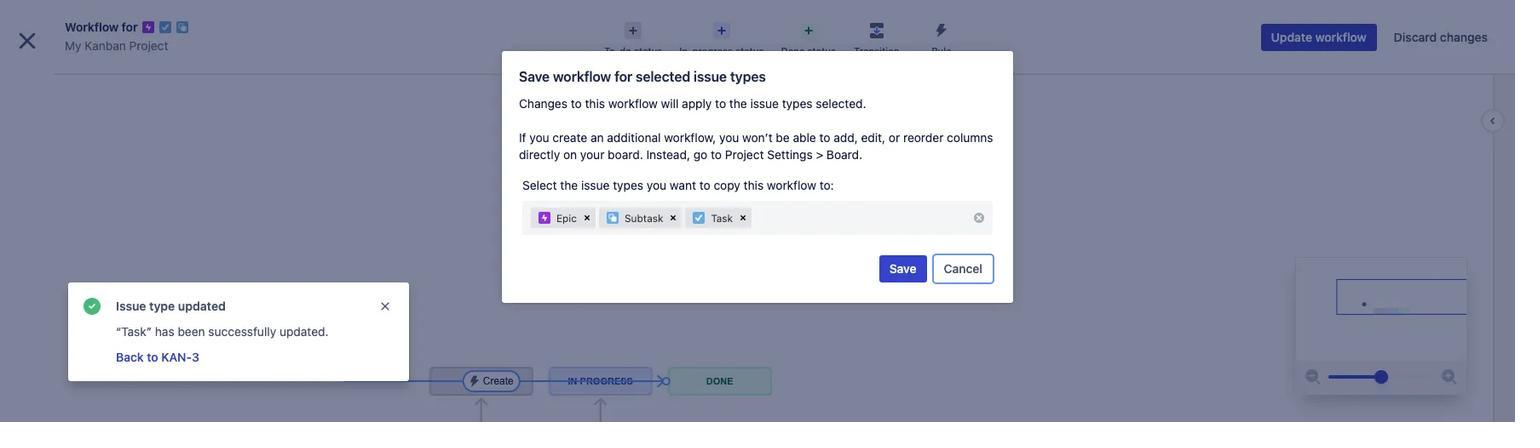 Task type: vqa. For each thing, say whether or not it's contained in the screenshot.
Standard
no



Task type: describe. For each thing, give the bounding box(es) containing it.
workflow down to-
[[553, 69, 611, 84]]

zoom out image
[[1303, 367, 1323, 388]]

discard changes
[[1394, 30, 1488, 44]]

workflow for
[[65, 20, 138, 34]]

back to kan-3 button
[[114, 348, 201, 368]]

back to kan-3
[[116, 350, 199, 365]]

changes
[[519, 96, 567, 111]]

learn
[[74, 385, 102, 398]]

to right changes on the top
[[571, 96, 582, 111]]

project
[[150, 362, 184, 375]]

to right want
[[699, 178, 710, 193]]

0 vertical spatial my kanban project
[[65, 38, 168, 53]]

1 vertical spatial my kanban project
[[51, 74, 158, 89]]

subtask image
[[606, 211, 619, 225]]

2 horizontal spatial you
[[719, 130, 739, 145]]

clear image for epic
[[580, 211, 594, 225]]

status for to-do status
[[634, 45, 662, 56]]

on
[[563, 147, 577, 162]]

>
[[816, 147, 823, 162]]

add,
[[834, 130, 858, 145]]

task inside group
[[65, 328, 90, 342]]

3 status from the left
[[807, 45, 836, 56]]

changes to this workflow will apply to the issue types selected. if you create an additional workflow, you won't be able to add, edit, or reorder columns directly on your board. instead, go to project settings > board.
[[519, 96, 993, 162]]

or
[[889, 130, 900, 145]]

types inside changes to this workflow will apply to the issue types selected. if you create an additional workflow, you won't be able to add, edit, or reorder columns directly on your board. instead, go to project settings > board.
[[782, 96, 812, 111]]

epic inside epic link
[[65, 282, 88, 296]]

issue type updated
[[116, 299, 226, 314]]

want
[[670, 178, 696, 193]]

to right apply
[[715, 96, 726, 111]]

1 vertical spatial kanban
[[71, 74, 114, 89]]

cancel
[[944, 262, 982, 276]]

to-
[[604, 45, 620, 56]]

transition
[[854, 45, 899, 56]]

board.
[[826, 147, 862, 162]]

1 vertical spatial project
[[117, 74, 158, 89]]

successfully
[[208, 325, 276, 339]]

create
[[552, 130, 587, 145]]

done status
[[781, 45, 836, 56]]

select the issue types you want to copy this workflow to:
[[522, 178, 834, 193]]

clear image
[[972, 211, 986, 225]]

0 horizontal spatial issue
[[581, 178, 610, 193]]

clear image
[[667, 211, 680, 225]]

save workflow for selected issue types dialog
[[502, 51, 1013, 303]]

task image
[[692, 211, 706, 225]]

selected.
[[816, 96, 866, 111]]

status for in-progress status
[[735, 45, 764, 56]]

to inside button
[[147, 350, 158, 365]]

workflow,
[[664, 130, 716, 145]]

rule button
[[909, 17, 974, 58]]

discard
[[1394, 30, 1437, 44]]

0 horizontal spatial you
[[529, 130, 549, 145]]

issue inside changes to this workflow will apply to the issue types selected. if you create an additional workflow, you won't be able to add, edit, or reorder columns directly on your board. instead, go to project settings > board.
[[750, 96, 779, 111]]

your
[[580, 147, 604, 162]]

in-progress status button
[[671, 17, 772, 58]]

group containing epic
[[7, 229, 185, 423]]

0 vertical spatial project
[[129, 38, 168, 53]]

select
[[522, 178, 557, 193]]

workflow
[[65, 20, 119, 34]]

1 horizontal spatial issue
[[694, 69, 727, 84]]

rule
[[931, 45, 952, 56]]

team-
[[74, 362, 103, 375]]

back
[[116, 350, 144, 365]]

able
[[793, 130, 816, 145]]

transition button
[[844, 17, 909, 58]]

more
[[105, 385, 130, 398]]

instead,
[[646, 147, 690, 162]]

workflow inside button
[[1315, 30, 1366, 44]]

directly
[[519, 147, 560, 162]]

learn more
[[74, 385, 130, 398]]

"task" has been successfully updated.
[[116, 325, 329, 339]]

Search field
[[1191, 10, 1362, 37]]

reorder
[[903, 130, 944, 145]]

to right go
[[711, 147, 722, 162]]

do
[[620, 45, 631, 56]]

1 vertical spatial my
[[51, 74, 68, 89]]

progress
[[692, 45, 733, 56]]

been
[[178, 325, 205, 339]]

"task"
[[116, 325, 152, 339]]

task link
[[7, 319, 185, 353]]

if
[[519, 130, 526, 145]]

update workflow
[[1271, 30, 1366, 44]]

epic link
[[7, 273, 185, 307]]

to-do status button
[[596, 17, 671, 58]]

apply
[[682, 96, 712, 111]]



Task type: locate. For each thing, give the bounding box(es) containing it.
1 horizontal spatial the
[[729, 96, 747, 111]]

task right 'task' image
[[711, 212, 733, 225]]

board.
[[608, 147, 643, 162]]

workflow
[[1315, 30, 1366, 44], [553, 69, 611, 84], [608, 96, 658, 111], [767, 178, 816, 193]]

cancel button
[[934, 256, 993, 283]]

1 horizontal spatial save
[[889, 262, 916, 276]]

project inside changes to this workflow will apply to the issue types selected. if you create an additional workflow, you won't be able to add, edit, or reorder columns directly on your board. instead, go to project settings > board.
[[725, 147, 764, 162]]

update
[[1271, 30, 1312, 44]]

in-
[[679, 45, 692, 56]]

jira software image
[[44, 14, 159, 34], [44, 14, 159, 34]]

for up my kanban project link
[[122, 20, 138, 34]]

project down workflow for
[[129, 38, 168, 53]]

status right progress at the top left of page
[[735, 45, 764, 56]]

issue
[[694, 69, 727, 84], [750, 96, 779, 111], [581, 178, 610, 193]]

0 vertical spatial task
[[711, 212, 733, 225]]

for inside dialog
[[614, 69, 632, 84]]

1 vertical spatial task
[[65, 328, 90, 342]]

0 horizontal spatial clear image
[[580, 211, 594, 225]]

0 vertical spatial issue
[[694, 69, 727, 84]]

learn more button
[[74, 385, 130, 399]]

for
[[122, 20, 138, 34], [614, 69, 632, 84]]

0 horizontal spatial save
[[519, 69, 550, 84]]

0 vertical spatial save
[[519, 69, 550, 84]]

issue down your
[[581, 178, 610, 193]]

go
[[693, 147, 707, 162]]

workflow inside changes to this workflow will apply to the issue types selected. if you create an additional workflow, you won't be able to add, edit, or reorder columns directly on your board. instead, go to project settings > board.
[[608, 96, 658, 111]]

types down board.
[[613, 178, 643, 193]]

2 horizontal spatial types
[[782, 96, 812, 111]]

0 vertical spatial the
[[729, 96, 747, 111]]

won't
[[742, 130, 773, 145]]

1 horizontal spatial status
[[735, 45, 764, 56]]

status right done at the top right
[[807, 45, 836, 56]]

1 vertical spatial for
[[614, 69, 632, 84]]

1 vertical spatial this
[[744, 178, 764, 193]]

issue up won't
[[750, 96, 779, 111]]

create button
[[621, 10, 679, 37]]

group
[[7, 229, 185, 423]]

type
[[149, 299, 175, 314]]

workflow down save workflow for selected issue types
[[608, 96, 658, 111]]

the up won't
[[729, 96, 747, 111]]

has
[[155, 325, 174, 339]]

0 horizontal spatial this
[[585, 96, 605, 111]]

subtask
[[625, 212, 663, 225]]

back to kan-3 link
[[116, 350, 199, 365]]

discard changes button
[[1384, 24, 1498, 51]]

for down "do"
[[614, 69, 632, 84]]

settings
[[767, 147, 813, 162]]

project down my kanban project link
[[117, 74, 158, 89]]

my kanban project down my kanban project link
[[51, 74, 158, 89]]

my kanban project link
[[65, 36, 168, 56]]

0 vertical spatial my
[[65, 38, 81, 53]]

to up >
[[819, 130, 830, 145]]

workflow down the settings
[[767, 178, 816, 193]]

issue down progress at the top left of page
[[694, 69, 727, 84]]

0 horizontal spatial types
[[613, 178, 643, 193]]

you're in the workflow viewfinder, use the arrow keys to move it element
[[1296, 258, 1466, 360]]

kan-
[[161, 350, 192, 365]]

clear image left subtask icon in the left of the page
[[580, 211, 594, 225]]

project
[[129, 38, 168, 53], [117, 74, 158, 89], [725, 147, 764, 162]]

1 status from the left
[[634, 45, 662, 56]]

2 status from the left
[[735, 45, 764, 56]]

2 clear image from the left
[[736, 211, 750, 225]]

clear image down copy
[[736, 211, 750, 225]]

to:
[[819, 178, 834, 193]]

you're
[[21, 362, 51, 375]]

you
[[529, 130, 549, 145], [719, 130, 739, 145], [647, 178, 666, 193]]

zoom in image
[[1439, 367, 1460, 388]]

columns
[[947, 130, 993, 145]]

a
[[65, 362, 71, 375]]

types down in-progress status
[[730, 69, 766, 84]]

primary element
[[10, 0, 1191, 48]]

0 vertical spatial types
[[730, 69, 766, 84]]

kanban down my kanban project link
[[71, 74, 114, 89]]

save
[[519, 69, 550, 84], [889, 262, 916, 276]]

save inside save button
[[889, 262, 916, 276]]

this inside changes to this workflow will apply to the issue types selected. if you create an additional workflow, you won't be able to add, edit, or reorder columns directly on your board. instead, go to project settings > board.
[[585, 96, 605, 111]]

1 horizontal spatial task
[[711, 212, 733, 225]]

clear image for task
[[736, 211, 750, 225]]

managed
[[103, 362, 147, 375]]

additional
[[607, 130, 661, 145]]

1 horizontal spatial clear image
[[736, 211, 750, 225]]

this
[[585, 96, 605, 111], [744, 178, 764, 193]]

close workflow editor image
[[14, 27, 41, 55]]

be
[[776, 130, 790, 145]]

save up changes on the top
[[519, 69, 550, 84]]

the right select on the left
[[560, 178, 578, 193]]

epic right the epic image
[[556, 212, 577, 225]]

workflow right update
[[1315, 30, 1366, 44]]

save left cancel
[[889, 262, 916, 276]]

create banner
[[0, 0, 1515, 48]]

0 horizontal spatial status
[[634, 45, 662, 56]]

2 horizontal spatial status
[[807, 45, 836, 56]]

0 vertical spatial kanban
[[85, 38, 126, 53]]

you're in a team-managed project
[[21, 362, 184, 375]]

save workflow for selected issue types
[[519, 69, 766, 84]]

epic up "success" image
[[65, 282, 88, 296]]

done status button
[[772, 17, 844, 58]]

updated
[[178, 299, 226, 314]]

changes
[[1440, 30, 1488, 44]]

0 horizontal spatial epic
[[65, 282, 88, 296]]

1 clear image from the left
[[580, 211, 594, 225]]

status
[[634, 45, 662, 56], [735, 45, 764, 56], [807, 45, 836, 56]]

save for save workflow for selected issue types
[[519, 69, 550, 84]]

0 horizontal spatial the
[[560, 178, 578, 193]]

update workflow button
[[1261, 24, 1377, 51]]

in-progress status
[[679, 45, 764, 56]]

the inside changes to this workflow will apply to the issue types selected. if you create an additional workflow, you won't be able to add, edit, or reorder columns directly on your board. instead, go to project settings > board.
[[729, 96, 747, 111]]

my
[[65, 38, 81, 53], [51, 74, 68, 89]]

epic image
[[538, 211, 551, 225]]

1 vertical spatial issue
[[750, 96, 779, 111]]

0 horizontal spatial for
[[122, 20, 138, 34]]

you right if
[[529, 130, 549, 145]]

an
[[590, 130, 604, 145]]

you left want
[[647, 178, 666, 193]]

Zoom level range field
[[1328, 360, 1434, 395]]

task
[[711, 212, 733, 225], [65, 328, 90, 342]]

done
[[781, 45, 805, 56]]

1 vertical spatial save
[[889, 262, 916, 276]]

1 horizontal spatial for
[[614, 69, 632, 84]]

my kanban project down workflow for
[[65, 38, 168, 53]]

2 vertical spatial project
[[725, 147, 764, 162]]

the
[[729, 96, 747, 111], [560, 178, 578, 193]]

you left won't
[[719, 130, 739, 145]]

kanban down workflow for
[[85, 38, 126, 53]]

1 vertical spatial epic
[[65, 282, 88, 296]]

to
[[571, 96, 582, 111], [715, 96, 726, 111], [819, 130, 830, 145], [711, 147, 722, 162], [699, 178, 710, 193], [147, 350, 158, 365]]

issue
[[116, 299, 146, 314]]

this right copy
[[744, 178, 764, 193]]

edit,
[[861, 130, 885, 145]]

save for save
[[889, 262, 916, 276]]

status inside popup button
[[634, 45, 662, 56]]

will
[[661, 96, 679, 111]]

this up the an
[[585, 96, 605, 111]]

status right "do"
[[634, 45, 662, 56]]

project down won't
[[725, 147, 764, 162]]

task down "success" image
[[65, 328, 90, 342]]

1 horizontal spatial you
[[647, 178, 666, 193]]

0 horizontal spatial task
[[65, 328, 90, 342]]

create
[[631, 16, 668, 31]]

2 vertical spatial types
[[613, 178, 643, 193]]

updated.
[[279, 325, 329, 339]]

0 vertical spatial for
[[122, 20, 138, 34]]

success image
[[82, 297, 102, 317]]

0 vertical spatial this
[[585, 96, 605, 111]]

types up able
[[782, 96, 812, 111]]

2 horizontal spatial issue
[[750, 96, 779, 111]]

task inside save workflow for selected issue types dialog
[[711, 212, 733, 225]]

0 vertical spatial epic
[[556, 212, 577, 225]]

in
[[54, 362, 62, 375]]

epic inside save workflow for selected issue types dialog
[[556, 212, 577, 225]]

1 horizontal spatial this
[[744, 178, 764, 193]]

1 vertical spatial the
[[560, 178, 578, 193]]

1 horizontal spatial epic
[[556, 212, 577, 225]]

2 vertical spatial issue
[[581, 178, 610, 193]]

to right back
[[147, 350, 158, 365]]

dismiss image
[[378, 300, 392, 314]]

clear image
[[580, 211, 594, 225], [736, 211, 750, 225]]

types
[[730, 69, 766, 84], [782, 96, 812, 111], [613, 178, 643, 193]]

save button
[[879, 256, 927, 283]]

to-do status
[[604, 45, 662, 56]]

1 horizontal spatial types
[[730, 69, 766, 84]]

3
[[192, 350, 199, 365]]

1 vertical spatial types
[[782, 96, 812, 111]]

selected
[[636, 69, 690, 84]]

copy
[[714, 178, 740, 193]]



